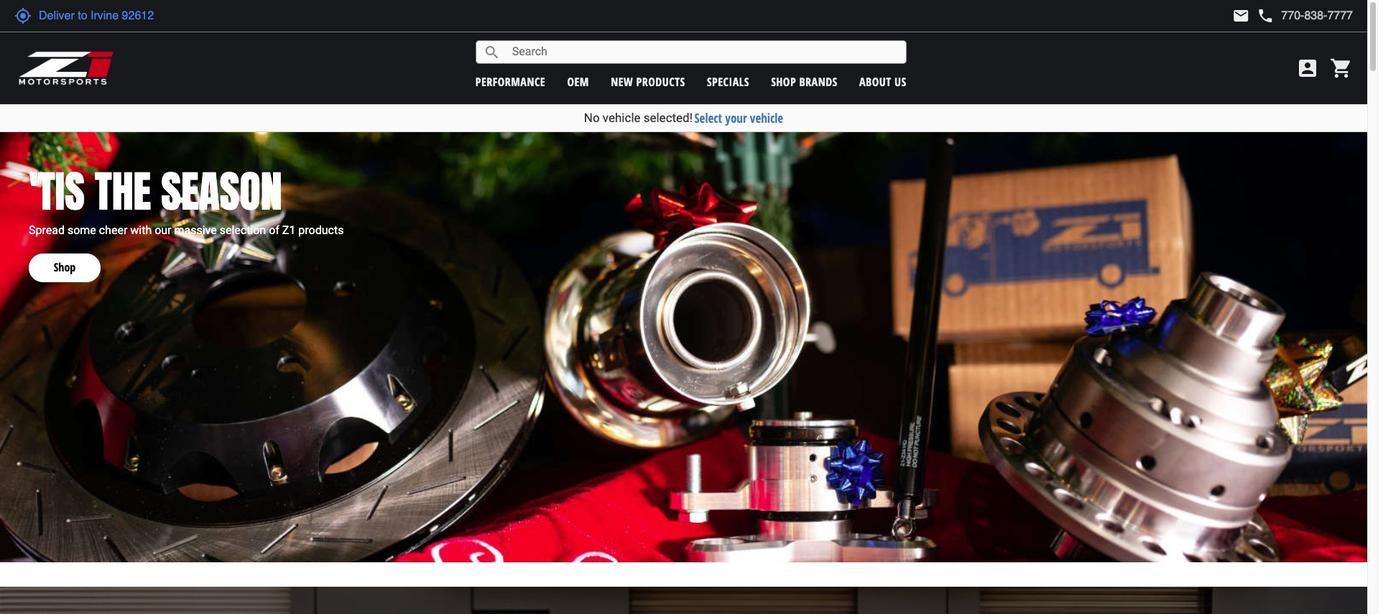 Task type: vqa. For each thing, say whether or not it's contained in the screenshot.
the G35
no



Task type: locate. For each thing, give the bounding box(es) containing it.
z1
[[282, 223, 296, 237]]

with
[[130, 223, 152, 237]]

products right z1
[[298, 223, 344, 237]]

us
[[895, 74, 907, 89]]

new
[[611, 74, 633, 89]]

win this truck shop now to get automatically entered before it's too late. image
[[0, 587, 1367, 614]]

some
[[67, 223, 96, 237]]

shop for shop brands
[[771, 74, 796, 89]]

account_box
[[1296, 57, 1319, 80]]

specials
[[707, 74, 749, 89]]

brands
[[799, 74, 838, 89]]

about us link
[[859, 74, 907, 89]]

z1 motorsports logo image
[[18, 50, 115, 86]]

vehicle
[[750, 110, 783, 126], [603, 111, 641, 125]]

0 horizontal spatial vehicle
[[603, 111, 641, 125]]

shop left brands
[[771, 74, 796, 89]]

shop down some
[[54, 259, 76, 275]]

the
[[95, 159, 151, 224]]

phone link
[[1257, 7, 1353, 24]]

no vehicle selected! select your vehicle
[[584, 110, 783, 126]]

phone
[[1257, 7, 1274, 24]]

select
[[694, 110, 722, 126]]

mail phone
[[1233, 7, 1274, 24]]

shop link
[[29, 239, 101, 282]]

0 horizontal spatial products
[[298, 223, 344, 237]]

1 horizontal spatial products
[[636, 74, 685, 89]]

oem
[[567, 74, 589, 89]]

0 vertical spatial shop
[[771, 74, 796, 89]]

about
[[859, 74, 891, 89]]

products up selected! at top
[[636, 74, 685, 89]]

shop for shop
[[54, 259, 76, 275]]

0 horizontal spatial shop
[[54, 259, 76, 275]]

'tis the season spread some cheer with our massive selection of z1 products
[[29, 159, 344, 237]]

1 vertical spatial products
[[298, 223, 344, 237]]

search
[[483, 43, 501, 61]]

new products
[[611, 74, 685, 89]]

about us
[[859, 74, 907, 89]]

1 vertical spatial shop
[[54, 259, 76, 275]]

products
[[636, 74, 685, 89], [298, 223, 344, 237]]

no
[[584, 111, 600, 125]]

vehicle right "your"
[[750, 110, 783, 126]]

1 horizontal spatial shop
[[771, 74, 796, 89]]

spread
[[29, 223, 65, 237]]

vehicle right the no
[[603, 111, 641, 125]]

'tis
[[29, 159, 85, 224]]

of
[[269, 223, 279, 237]]

shop
[[771, 74, 796, 89], [54, 259, 76, 275]]



Task type: describe. For each thing, give the bounding box(es) containing it.
shopping_cart link
[[1326, 57, 1353, 80]]

cheer
[[99, 223, 127, 237]]

new products link
[[611, 74, 685, 89]]

shop brands
[[771, 74, 838, 89]]

select your vehicle link
[[694, 110, 783, 126]]

season
[[161, 159, 282, 224]]

massive
[[174, 223, 217, 237]]

account_box link
[[1293, 57, 1323, 80]]

mail link
[[1233, 7, 1250, 24]]

0 vertical spatial products
[[636, 74, 685, 89]]

Search search field
[[501, 41, 906, 63]]

products inside 'tis the season spread some cheer with our massive selection of z1 products
[[298, 223, 344, 237]]

our
[[155, 223, 171, 237]]

selection
[[220, 223, 266, 237]]

performance
[[475, 74, 545, 89]]

shopping_cart
[[1330, 57, 1353, 80]]

selected!
[[644, 111, 693, 125]]

mail
[[1233, 7, 1250, 24]]

oem link
[[567, 74, 589, 89]]

your
[[725, 110, 747, 126]]

shop brands link
[[771, 74, 838, 89]]

'tis the season spread some cheer with our massive selection of z1 products image
[[0, 132, 1367, 562]]

performance link
[[475, 74, 545, 89]]

1 horizontal spatial vehicle
[[750, 110, 783, 126]]

my_location
[[14, 7, 32, 24]]

vehicle inside no vehicle selected! select your vehicle
[[603, 111, 641, 125]]

specials link
[[707, 74, 749, 89]]



